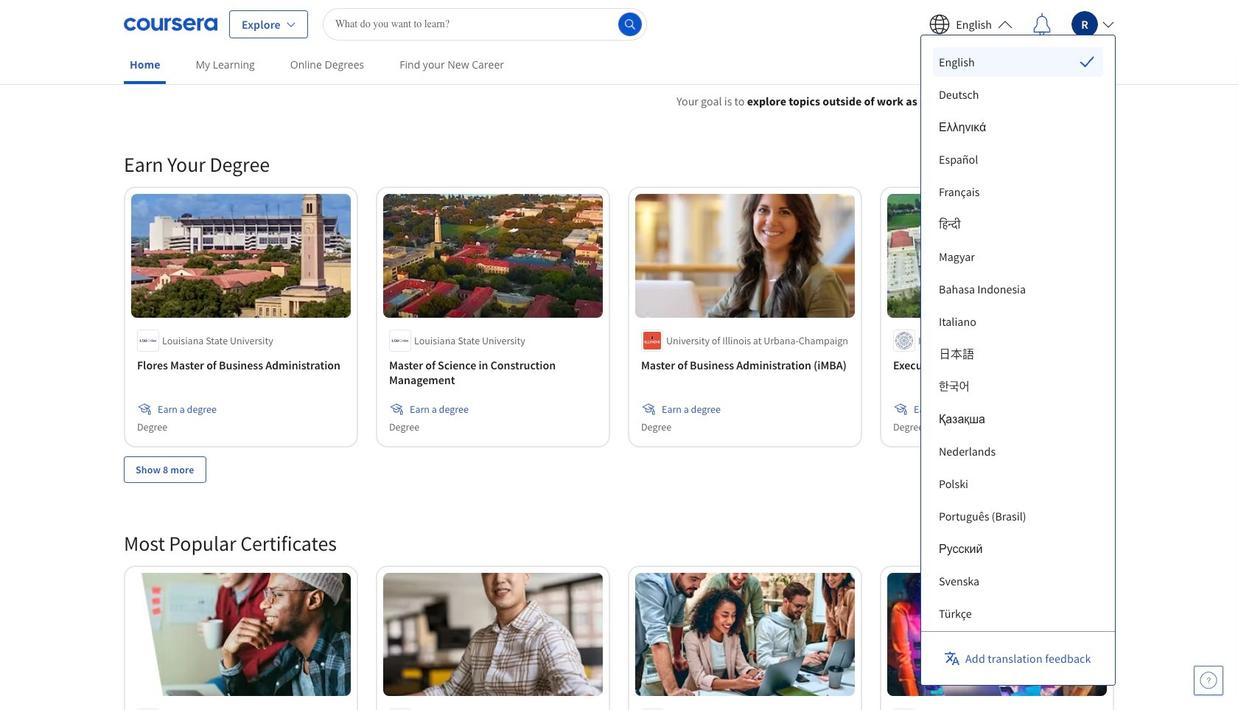 Task type: vqa. For each thing, say whether or not it's contained in the screenshot.
main content
yes



Task type: describe. For each thing, give the bounding box(es) containing it.
earn your degree collection element
[[115, 128, 1124, 506]]

coursera image
[[124, 12, 218, 36]]



Task type: locate. For each thing, give the bounding box(es) containing it.
None search field
[[323, 8, 647, 40]]

menu
[[934, 47, 1104, 710]]

help center image
[[1201, 672, 1218, 690]]

most popular certificates collection element
[[115, 506, 1124, 710]]

radio item
[[934, 47, 1104, 77]]

main content
[[0, 74, 1239, 710]]



